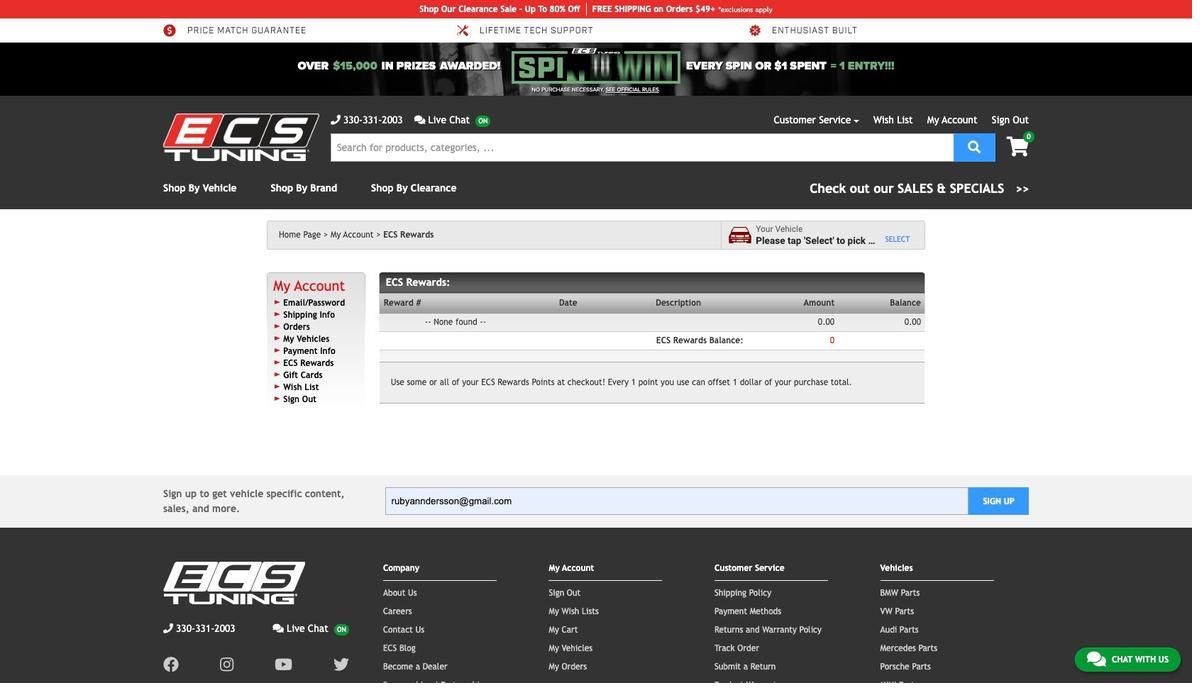 Task type: vqa. For each thing, say whether or not it's contained in the screenshot.
Facebook logo on the bottom left
yes



Task type: locate. For each thing, give the bounding box(es) containing it.
phone image
[[331, 115, 341, 125], [163, 624, 173, 634]]

1 vertical spatial ecs tuning image
[[163, 562, 305, 605]]

Email email field
[[385, 488, 969, 515]]

0 vertical spatial ecs tuning image
[[163, 114, 319, 161]]

1 horizontal spatial phone image
[[331, 115, 341, 125]]

comments image
[[273, 624, 284, 634]]

0 horizontal spatial phone image
[[163, 624, 173, 634]]

0 vertical spatial comments image
[[414, 115, 426, 125]]

shopping cart image
[[1007, 137, 1029, 157]]

1 horizontal spatial comments image
[[1088, 651, 1107, 668]]

ecs tuning 'spin to win' contest logo image
[[512, 48, 681, 84]]

youtube logo image
[[275, 657, 292, 673]]

ecs tuning image
[[163, 114, 319, 161], [163, 562, 305, 605]]

1 vertical spatial phone image
[[163, 624, 173, 634]]

Search text field
[[331, 133, 954, 162]]

1 vertical spatial comments image
[[1088, 651, 1107, 668]]

0 vertical spatial phone image
[[331, 115, 341, 125]]

comments image
[[414, 115, 426, 125], [1088, 651, 1107, 668]]

phone image for comments image
[[163, 624, 173, 634]]



Task type: describe. For each thing, give the bounding box(es) containing it.
0 horizontal spatial comments image
[[414, 115, 426, 125]]

facebook logo image
[[163, 657, 179, 673]]

2 ecs tuning image from the top
[[163, 562, 305, 605]]

phone image for comments icon to the left
[[331, 115, 341, 125]]

twitter logo image
[[334, 657, 349, 673]]

1 ecs tuning image from the top
[[163, 114, 319, 161]]

instagram logo image
[[220, 657, 234, 673]]

search image
[[969, 140, 981, 153]]



